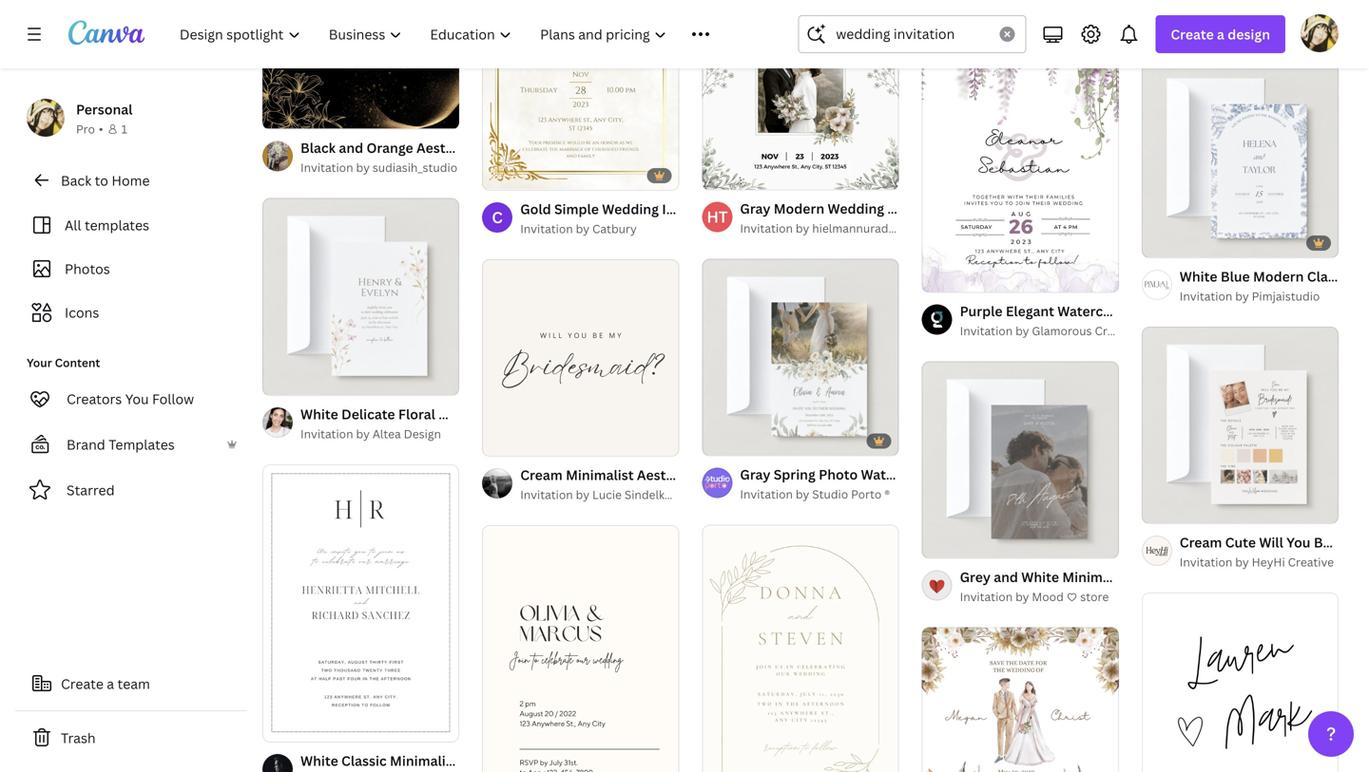 Task type: vqa. For each thing, say whether or not it's contained in the screenshot.
the topmost "CUTE DOG PORTRAITS PHOTO COLLAGE"
no



Task type: describe. For each thing, give the bounding box(es) containing it.
white delicate floral wedding invitation link
[[300, 404, 561, 425]]

1 of 2 for invitation by studio porto ®
[[715, 433, 742, 447]]

by inside white delicate floral wedding invitation invitation by altea design
[[356, 426, 370, 442]]

brand
[[67, 436, 105, 454]]

1 of 3
[[935, 536, 962, 550]]

white delicate floral wedding invitation invitation by altea design
[[300, 405, 561, 442]]

black
[[300, 139, 336, 157]]

of for invitation by studio porto ®
[[723, 433, 734, 447]]

of for invitation by altea design
[[284, 372, 294, 387]]

my
[[1334, 534, 1354, 552]]

design
[[1228, 25, 1270, 43]]

by left mood
[[1015, 590, 1029, 605]]

invitation inside "black and orange aesthetic wedding invitations invitation by sudiasih_studio"
[[300, 160, 353, 175]]

by inside simple picture save the date  invitation by marketing templates c
[[1235, 22, 1249, 38]]

invitation by mood ♡ store link
[[960, 588, 1119, 607]]

lucie
[[592, 487, 622, 503]]

br
[[1357, 534, 1369, 552]]

grey and white minimalist paper texture save the date wedding invitation image
[[922, 362, 1119, 559]]

marketing
[[1252, 22, 1306, 38]]

cream
[[1180, 534, 1222, 552]]

c
[[1369, 22, 1369, 38]]

your content
[[27, 355, 100, 371]]

by inside purple elegant watercolor wedding invitation invitation by glamorous creative
[[1015, 323, 1029, 339]]

be
[[1314, 534, 1331, 552]]

team
[[117, 675, 150, 694]]

brand templates link
[[15, 426, 247, 464]]

starred link
[[15, 472, 247, 510]]

gold
[[520, 200, 551, 218]]

white classic minimalist wedding invitation
[[300, 752, 584, 770]]

icons link
[[27, 295, 236, 331]]

create a team
[[61, 675, 150, 694]]

back to home link
[[15, 162, 247, 200]]

modern
[[774, 200, 824, 218]]

by inside gray modern wedding invitation invitation by hielmannuraddin's team
[[796, 221, 809, 236]]

classic
[[341, 752, 387, 770]]

1 of 3 link
[[922, 362, 1119, 559]]

creative inside purple elegant watercolor wedding invitation invitation by glamorous creative
[[1095, 323, 1141, 339]]

invitation by glamorous creative link
[[960, 322, 1141, 341]]

invitation by altea design link
[[300, 425, 459, 444]]

2 for invitation by heyhi creative
[[1176, 501, 1182, 515]]

stephanie aranda image
[[1301, 14, 1339, 52]]

a for design
[[1217, 25, 1224, 43]]

invitation by catbury link
[[520, 219, 679, 238]]

mood
[[1032, 590, 1064, 605]]

white for white delicate floral wedding invitation invitation by altea design
[[300, 405, 338, 423]]

content
[[55, 355, 100, 371]]

photos link
[[27, 251, 236, 287]]

icons
[[65, 304, 99, 322]]

gold simple wedding invitation invitation by catbury
[[520, 200, 725, 237]]

c link
[[482, 202, 513, 233]]

1 for invitation by heyhi creative
[[1155, 501, 1160, 515]]

orange
[[366, 139, 413, 157]]

sudiasih_studio
[[373, 160, 457, 175]]

invitation by hielmannuraddin's team link
[[740, 219, 946, 238]]

1 of 2 link for invitation by heyhi creative
[[1142, 327, 1339, 524]]

1 for invitation by studio porto ®
[[715, 433, 721, 447]]

pro
[[76, 121, 95, 137]]

pimjaistudio
[[1252, 288, 1320, 304]]

simple picture save the date  invitation by marketing templates c
[[1180, 1, 1369, 38]]

2 for invitation by studio porto ®
[[736, 433, 742, 447]]

creators
[[67, 390, 122, 408]]

3
[[956, 536, 962, 550]]

will
[[1259, 534, 1283, 552]]

gray
[[740, 200, 770, 218]]

altea
[[373, 426, 401, 442]]

white for white classic minimalist wedding invitation
[[300, 752, 338, 770]]

2 for invitation by pimjaistudio
[[1176, 235, 1182, 249]]

gray modern wedding invitation image
[[702, 0, 899, 190]]

hielmannuraddin's
[[812, 221, 914, 236]]

gray modern wedding invitation link
[[740, 198, 950, 219]]

and
[[339, 139, 363, 157]]

create a team button
[[15, 666, 247, 704]]

a for team
[[107, 675, 114, 694]]

cream minimalist aesthetic modern calligraphy be my bridesmaid invitation image
[[482, 259, 679, 456]]

1 of 2 for invitation by altea design
[[276, 372, 303, 387]]

beige minimalist wedding invitation image
[[702, 526, 899, 773]]

purple elegant watercolor wedding invitation image
[[922, 15, 1119, 292]]

templates inside 'brand templates' link
[[109, 436, 175, 454]]

purple elegant watercolor wedding invitation link
[[960, 301, 1255, 322]]

personal
[[76, 100, 133, 118]]

catbury element
[[482, 202, 513, 233]]

wedding inside "black and orange aesthetic wedding invitations invitation by sudiasih_studio"
[[481, 139, 538, 157]]

templates
[[85, 216, 149, 234]]

all
[[65, 216, 81, 234]]

wedding right minimalist
[[461, 752, 518, 770]]

of for invitation by pimjaistudio
[[1163, 235, 1174, 249]]

gold simple wedding invitation link
[[520, 199, 725, 219]]

invitation inside cream cute will you be my br invitation by heyhi creative
[[1180, 555, 1232, 570]]

invitation by pimjaistudio link
[[1180, 287, 1339, 306]]

porto
[[851, 487, 882, 503]]

ht link
[[702, 202, 732, 232]]

picture
[[1227, 1, 1274, 19]]



Task type: locate. For each thing, give the bounding box(es) containing it.
save
[[1277, 1, 1308, 19]]

top level navigation element
[[167, 15, 752, 53], [167, 15, 752, 53]]

by inside "black and orange aesthetic wedding invitations invitation by sudiasih_studio"
[[356, 160, 370, 175]]

by inside cream cute will you be my br invitation by heyhi creative
[[1235, 555, 1249, 570]]

wedding inside gold simple wedding invitation invitation by catbury
[[602, 200, 659, 218]]

1 horizontal spatial create
[[1171, 25, 1214, 43]]

a left design
[[1217, 25, 1224, 43]]

cream cute will you be my bridesmaid invitation image
[[1142, 327, 1339, 524]]

floral
[[398, 405, 435, 423]]

black and orange aesthetic wedding invitations image
[[262, 0, 459, 129]]

a
[[1217, 25, 1224, 43], [107, 675, 114, 694]]

simple
[[1180, 1, 1224, 19], [554, 200, 599, 218]]

catbury
[[592, 221, 637, 237]]

the
[[1311, 1, 1333, 19]]

1 horizontal spatial a
[[1217, 25, 1224, 43]]

simple picture save the date link
[[1180, 0, 1369, 21]]

1 for invitation by mood ♡ store
[[935, 536, 941, 550]]

gold simple wedding invitation image
[[482, 0, 679, 190]]

0 vertical spatial you
[[125, 390, 149, 408]]

1 of 2 link for invitation by studio porto ®
[[702, 259, 899, 456]]

of
[[1163, 235, 1174, 249], [284, 372, 294, 387], [723, 433, 734, 447], [1163, 501, 1174, 515], [943, 536, 954, 550]]

beige modern minimalist wedding invitation image
[[482, 526, 679, 773]]

by
[[1235, 22, 1249, 38], [356, 160, 370, 175], [796, 221, 809, 236], [576, 221, 590, 237], [1235, 288, 1249, 304], [1015, 323, 1029, 339], [356, 426, 370, 442], [796, 487, 809, 503], [576, 487, 590, 503], [1235, 555, 1249, 570], [1015, 590, 1029, 605]]

you inside cream cute will you be my br invitation by heyhi creative
[[1286, 534, 1311, 552]]

invitation by sudiasih_studio link
[[300, 158, 459, 177]]

create for create a design
[[1171, 25, 1214, 43]]

by down and
[[356, 160, 370, 175]]

1 horizontal spatial creative
[[1288, 555, 1334, 570]]

create
[[1171, 25, 1214, 43], [61, 675, 104, 694]]

templates inside simple picture save the date  invitation by marketing templates c
[[1309, 22, 1366, 38]]

0 horizontal spatial create
[[61, 675, 104, 694]]

simple inside simple picture save the date  invitation by marketing templates c
[[1180, 1, 1224, 19]]

back to home
[[61, 172, 150, 190]]

wedding up design
[[438, 405, 495, 423]]

hielmannuraddin's team element
[[702, 202, 732, 232]]

you left be
[[1286, 534, 1311, 552]]

trash
[[61, 730, 96, 748]]

invitation by lucie sindelkova
[[520, 487, 684, 503]]

white and brown floral wedding square invitation image
[[922, 628, 1119, 773]]

delicate
[[341, 405, 395, 423]]

back
[[61, 172, 91, 190]]

Search search field
[[836, 16, 988, 52]]

1 vertical spatial white
[[300, 752, 338, 770]]

0 vertical spatial create
[[1171, 25, 1214, 43]]

you inside creators you follow link
[[125, 390, 149, 408]]

a left team
[[107, 675, 114, 694]]

0 vertical spatial simple
[[1180, 1, 1224, 19]]

invitation by studio porto ®
[[740, 487, 890, 503]]

0 horizontal spatial templates
[[109, 436, 175, 454]]

create inside button
[[61, 675, 104, 694]]

wedding inside gray modern wedding invitation invitation by hielmannuraddin's team
[[828, 200, 884, 218]]

white inside white delicate floral wedding invitation invitation by altea design
[[300, 405, 338, 423]]

1 for invitation by pimjaistudio
[[1155, 235, 1160, 249]]

by inside 'link'
[[1235, 288, 1249, 304]]

gray spring photo watercolor aesthetic wedding invitation image
[[702, 259, 899, 456]]

heyhi
[[1252, 555, 1285, 570]]

wedding right watercolor
[[1132, 302, 1189, 320]]

invitation by lucie sindelkova link
[[520, 486, 684, 505]]

black and orange aesthetic wedding invitations invitation by sudiasih_studio
[[300, 139, 611, 175]]

all templates
[[65, 216, 149, 234]]

you
[[125, 390, 149, 408], [1286, 534, 1311, 552]]

create left team
[[61, 675, 104, 694]]

templates up starred link at the left
[[109, 436, 175, 454]]

white classic minimalist wedding invitation link
[[300, 751, 584, 772]]

minimalist black & white save the date card invitation image
[[1142, 593, 1339, 773]]

1 vertical spatial create
[[61, 675, 104, 694]]

team
[[917, 221, 946, 236]]

sindelkova
[[624, 487, 684, 503]]

1
[[121, 121, 127, 137], [1155, 235, 1160, 249], [276, 372, 281, 387], [715, 433, 721, 447], [1155, 501, 1160, 515], [935, 536, 941, 550]]

invitation
[[1180, 22, 1232, 38], [300, 160, 353, 175], [887, 200, 950, 218], [662, 200, 725, 218], [740, 221, 793, 236], [520, 221, 573, 237], [1180, 288, 1232, 304], [1192, 302, 1255, 320], [960, 323, 1013, 339], [498, 405, 561, 423], [300, 426, 353, 442], [740, 487, 793, 503], [520, 487, 573, 503], [1180, 555, 1232, 570], [960, 590, 1013, 605], [521, 752, 584, 770]]

by down cute
[[1235, 555, 1249, 570]]

cream cute will you be my br invitation by heyhi creative
[[1180, 534, 1369, 570]]

creative inside cream cute will you be my br invitation by heyhi creative
[[1288, 555, 1334, 570]]

purple
[[960, 302, 1003, 320]]

1 of 2 for invitation by heyhi creative
[[1155, 501, 1182, 515]]

white blue modern classic floral wedding invitation image
[[1142, 60, 1339, 257]]

studio
[[812, 487, 848, 503]]

1 horizontal spatial simple
[[1180, 1, 1224, 19]]

aesthetic
[[416, 139, 478, 157]]

1 vertical spatial simple
[[554, 200, 599, 218]]

wedding up hielmannuraddin's
[[828, 200, 884, 218]]

by down elegant
[[1015, 323, 1029, 339]]

by down picture in the top of the page
[[1235, 22, 1249, 38]]

0 horizontal spatial creative
[[1095, 323, 1141, 339]]

1 white from the top
[[300, 405, 338, 423]]

templates
[[1309, 22, 1366, 38], [109, 436, 175, 454]]

purple elegant watercolor wedding invitation invitation by glamorous creative
[[960, 302, 1255, 339]]

invitation by marketing templates c link
[[1180, 21, 1369, 40]]

creative
[[1095, 323, 1141, 339], [1288, 555, 1334, 570]]

to
[[95, 172, 108, 190]]

1 of 2 link for invitation by altea design
[[262, 198, 459, 395]]

wedding
[[481, 139, 538, 157], [828, 200, 884, 218], [602, 200, 659, 218], [1132, 302, 1189, 320], [438, 405, 495, 423], [461, 752, 518, 770]]

invitation by studio porto ® link
[[740, 485, 899, 505]]

simple up create a design
[[1180, 1, 1224, 19]]

wedding up catbury
[[602, 200, 659, 218]]

create for create a team
[[61, 675, 104, 694]]

0 vertical spatial creative
[[1095, 323, 1141, 339]]

0 horizontal spatial simple
[[554, 200, 599, 218]]

0 horizontal spatial a
[[107, 675, 114, 694]]

invitation by mood ♡ store
[[960, 590, 1109, 605]]

0 vertical spatial white
[[300, 405, 338, 423]]

hielmannuraddin's team image
[[702, 202, 732, 232]]

1 of 2 link for invitation by pimjaistudio
[[1142, 60, 1339, 257]]

starred
[[67, 482, 115, 500]]

by left catbury
[[576, 221, 590, 237]]

watercolor
[[1057, 302, 1129, 320]]

1 of 2
[[1155, 235, 1182, 249], [276, 372, 303, 387], [715, 433, 742, 447], [1155, 501, 1182, 515]]

wedding right aesthetic
[[481, 139, 538, 157]]

white left "delicate"
[[300, 405, 338, 423]]

white classic minimalist wedding invitation image
[[262, 465, 459, 742]]

create a design button
[[1155, 15, 1285, 53]]

1 horizontal spatial you
[[1286, 534, 1311, 552]]

white delicate floral wedding invitation image
[[262, 198, 459, 395]]

by down "delicate"
[[356, 426, 370, 442]]

date
[[1336, 1, 1367, 19]]

1 of 2 link
[[1142, 60, 1339, 257], [262, 198, 459, 395], [702, 259, 899, 456], [1142, 327, 1339, 524]]

you left follow
[[125, 390, 149, 408]]

invitation by pimjaistudio
[[1180, 288, 1320, 304]]

2 for invitation by altea design
[[297, 372, 303, 387]]

1 vertical spatial a
[[107, 675, 114, 694]]

♡
[[1066, 590, 1077, 605]]

pro •
[[76, 121, 103, 137]]

2 white from the top
[[300, 752, 338, 770]]

all templates link
[[27, 207, 236, 243]]

by left pimjaistudio
[[1235, 288, 1249, 304]]

create inside dropdown button
[[1171, 25, 1214, 43]]

simple up invitation by catbury link
[[554, 200, 599, 218]]

creators you follow
[[67, 390, 194, 408]]

home
[[112, 172, 150, 190]]

brand templates
[[67, 436, 175, 454]]

of for invitation by mood ♡ store
[[943, 536, 954, 550]]

invitations
[[541, 139, 611, 157]]

1 vertical spatial templates
[[109, 436, 175, 454]]

invitation inside simple picture save the date  invitation by marketing templates c
[[1180, 22, 1232, 38]]

None search field
[[798, 15, 1026, 53]]

1 horizontal spatial templates
[[1309, 22, 1366, 38]]

by inside gold simple wedding invitation invitation by catbury
[[576, 221, 590, 237]]

creative down be
[[1288, 555, 1334, 570]]

of for invitation by heyhi creative
[[1163, 501, 1174, 515]]

1 for invitation by altea design
[[276, 372, 281, 387]]

create left design
[[1171, 25, 1214, 43]]

cute
[[1225, 534, 1256, 552]]

1 vertical spatial creative
[[1288, 555, 1334, 570]]

•
[[99, 121, 103, 137]]

a inside dropdown button
[[1217, 25, 1224, 43]]

0 vertical spatial a
[[1217, 25, 1224, 43]]

invitation inside 'link'
[[1180, 288, 1232, 304]]

gray modern wedding invitation invitation by hielmannuraddin's team
[[740, 200, 950, 236]]

wedding inside white delicate floral wedding invitation invitation by altea design
[[438, 405, 495, 423]]

®
[[884, 487, 890, 503]]

photos
[[65, 260, 110, 278]]

elegant
[[1006, 302, 1054, 320]]

wedding inside purple elegant watercolor wedding invitation invitation by glamorous creative
[[1132, 302, 1189, 320]]

design
[[404, 426, 441, 442]]

simple inside gold simple wedding invitation invitation by catbury
[[554, 200, 599, 218]]

minimalist
[[390, 752, 458, 770]]

white left classic
[[300, 752, 338, 770]]

catbury image
[[482, 202, 513, 233]]

1 of 2 for invitation by pimjaistudio
[[1155, 235, 1182, 249]]

templates down "date"
[[1309, 22, 1366, 38]]

0 vertical spatial templates
[[1309, 22, 1366, 38]]

by down modern
[[796, 221, 809, 236]]

0 horizontal spatial you
[[125, 390, 149, 408]]

1 vertical spatial you
[[1286, 534, 1311, 552]]

store
[[1080, 590, 1109, 605]]

by left lucie
[[576, 487, 590, 503]]

glamorous
[[1032, 323, 1092, 339]]

black and orange aesthetic wedding invitations link
[[300, 137, 611, 158]]

creative down "purple elegant watercolor wedding invitation" link
[[1095, 323, 1141, 339]]

create a design
[[1171, 25, 1270, 43]]

a inside button
[[107, 675, 114, 694]]

by left 'studio'
[[796, 487, 809, 503]]

invitation by heyhi creative link
[[1180, 553, 1339, 572]]

your
[[27, 355, 52, 371]]

cream cute will you be my br link
[[1180, 532, 1369, 553]]

white
[[300, 405, 338, 423], [300, 752, 338, 770]]



